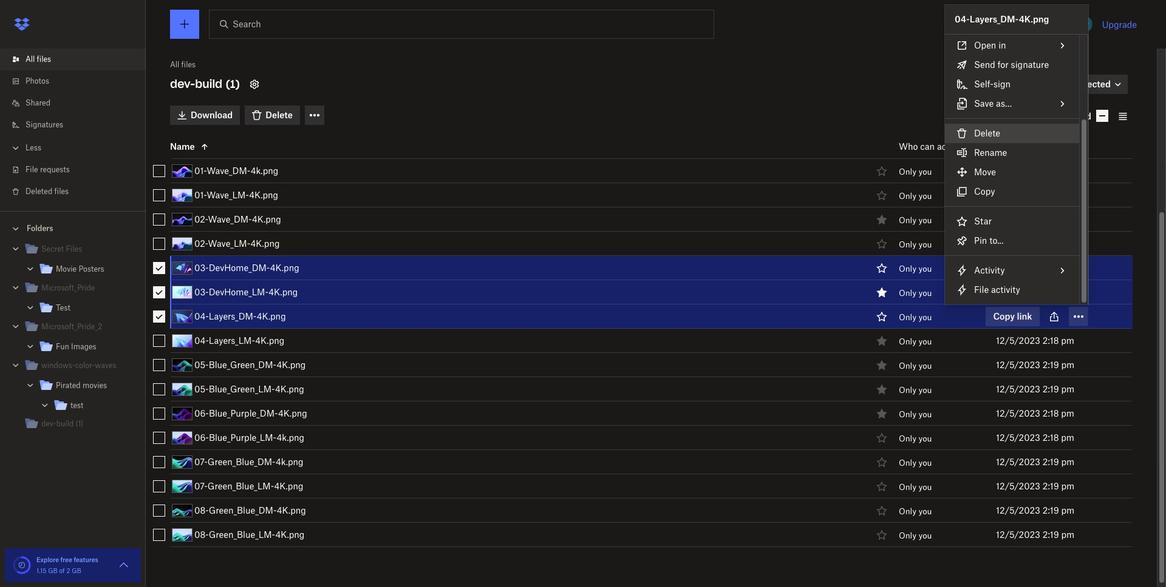 Task type: locate. For each thing, give the bounding box(es) containing it.
7 pm from the top
[[1061, 384, 1075, 395]]

requests
[[40, 165, 70, 174]]

only you button inside name 04-layers_lm-4k.png, modified 12/5/2023 2:18 pm, element
[[899, 337, 932, 347]]

name 05-blue_green_lm-4k.png, modified 12/5/2023 2:19 pm, element
[[143, 378, 1133, 402]]

5 add to starred image from the top
[[875, 528, 889, 543]]

4 only you from the top
[[899, 240, 932, 250]]

only you inside name 01-wave_dm-4k.png, modified 12/5/2023 2:18 pm, "element"
[[899, 167, 932, 177]]

5 pm from the top
[[1061, 336, 1074, 346]]

name
[[170, 141, 195, 152]]

1 remove from starred image from the top
[[875, 212, 889, 227]]

all files up 'dev-'
[[170, 60, 196, 69]]

15 only you button from the top
[[899, 507, 932, 517]]

6 2:19 from the top
[[1043, 457, 1059, 467]]

you inside name 04-layers_lm-4k.png, modified 12/5/2023 2:18 pm, element
[[919, 337, 932, 347]]

add to starred image
[[875, 188, 889, 203], [875, 237, 889, 251], [875, 309, 889, 324], [875, 431, 889, 446], [875, 455, 889, 470]]

files up photos
[[37, 55, 51, 64]]

4k.png up 02-wave_dm-4k.png
[[249, 190, 278, 200]]

layers_dm- up layers_lm-
[[209, 311, 257, 322]]

2 vertical spatial 04-
[[194, 336, 209, 346]]

12 you from the top
[[919, 434, 932, 444]]

12/5/2023 2:19 pm for 07-green_blue_lm-4k.png
[[996, 481, 1075, 492]]

only you inside name 03-devhome_lm-4k.png, modified 12/5/2023 2:19 pm, element
[[899, 288, 932, 298]]

only you button for 04-layers_lm-4k.png
[[899, 337, 932, 347]]

only inside name 07-green_blue_lm-4k.png, modified 12/5/2023 2:19 pm, element
[[899, 483, 916, 493]]

only you inside "name 02-wave_dm-4k.png, modified 12/5/2023 2:19 pm," element
[[899, 216, 932, 225]]

quota usage element
[[12, 556, 32, 576]]

all inside 'list item'
[[26, 55, 35, 64]]

1 07- from the top
[[194, 457, 208, 467]]

only you button inside the name 02-wave_lm-4k.png, modified 12/5/2023 2:19 pm, element
[[899, 240, 932, 250]]

8 only you from the top
[[899, 337, 932, 347]]

only inside name 08-green_blue_dm-4k.png, modified 12/5/2023 2:19 pm, element
[[899, 507, 916, 517]]

4k.png up 03-devhome_lm-4k.png at the left of the page
[[270, 263, 299, 273]]

who can access
[[899, 141, 964, 152]]

wave_dm- down the 01-wave_lm-4k.png link
[[208, 214, 252, 224]]

4k.png up 05-blue_green_lm-4k.png
[[277, 360, 306, 370]]

2 06- from the top
[[194, 433, 209, 443]]

4k.png up 01-wave_lm-4k.png
[[251, 166, 278, 176]]

file for file activity
[[974, 285, 989, 295]]

file requests link
[[10, 159, 146, 181]]

only for 01-wave_lm-4k.png
[[899, 191, 916, 201]]

all files link
[[10, 49, 146, 70], [170, 59, 196, 71]]

12/5/2023 2:19 pm for 08-green_blue_lm-4k.png
[[996, 530, 1075, 540]]

4 you from the top
[[919, 240, 932, 250]]

in
[[999, 40, 1006, 50]]

1 vertical spatial 06-
[[194, 433, 209, 443]]

2 vertical spatial 4k.png
[[276, 457, 303, 467]]

blue_green_dm-
[[209, 360, 277, 370]]

11 only from the top
[[899, 410, 916, 420]]

add to starred image inside name 03-devhome_dm-4k.png, modified 12/5/2023 2:19 pm, "element"
[[875, 261, 889, 275]]

12 only you from the top
[[899, 434, 932, 444]]

1 horizontal spatial 04-layers_dm-4k.png
[[955, 14, 1049, 24]]

01- for wave_dm-
[[194, 166, 207, 176]]

06- right /dev-build (1)/06-blue_purple_dm-4k.png "image"
[[194, 408, 209, 419]]

5 2:19 from the top
[[1043, 384, 1059, 395]]

1 vertical spatial 04-layers_dm-4k.png
[[194, 311, 286, 322]]

2:19 inside "element"
[[1043, 263, 1059, 273]]

4 12/5/2023 2:19 pm from the top
[[996, 360, 1075, 370]]

5 only you button from the top
[[899, 264, 932, 274]]

green_blue_dm- inside 08-green_blue_dm-4k.png link
[[209, 506, 277, 516]]

remove from starred image
[[875, 212, 889, 227], [875, 285, 889, 300], [875, 334, 889, 348], [875, 358, 889, 373], [875, 407, 889, 421]]

only inside the name 06-blue_purple_lm-4k.png, modified 12/5/2023 2:18 pm, element
[[899, 434, 916, 444]]

03-
[[194, 263, 209, 273], [194, 287, 209, 297]]

4k.png up the 08-green_blue_lm-4k.png
[[277, 506, 306, 516]]

only inside name 04-layers_lm-4k.png, modified 12/5/2023 2:18 pm, element
[[899, 337, 916, 347]]

pm inside "element"
[[1061, 263, 1075, 273]]

0 vertical spatial 04-layers_dm-4k.png
[[955, 14, 1049, 24]]

07- right /dev-build (1)/07-green_blue_dm-4k.png 'image'
[[194, 457, 208, 467]]

1 vertical spatial file
[[974, 285, 989, 295]]

12/5/2023 2:19 pm
[[996, 238, 1075, 249], [996, 263, 1075, 273], [996, 287, 1075, 297], [996, 360, 1075, 370], [996, 384, 1075, 395], [996, 457, 1075, 467], [996, 481, 1075, 492], [996, 506, 1075, 516], [996, 530, 1075, 540]]

movie posters link
[[39, 262, 136, 278]]

9 only you from the top
[[899, 361, 932, 371]]

modified button
[[996, 139, 1064, 154]]

only you button for 03-devhome_lm-4k.png
[[899, 288, 932, 298]]

10 you from the top
[[919, 386, 932, 395]]

1 add to starred image from the top
[[875, 188, 889, 203]]

4k.png down 03-devhome_lm-4k.png link
[[257, 311, 286, 322]]

all files link up 'dev-'
[[170, 59, 196, 71]]

only for 02-wave_dm-4k.png
[[899, 216, 916, 225]]

10 only you button from the top
[[899, 386, 932, 395]]

pm for 07-green_blue_lm-4k.png
[[1061, 481, 1075, 492]]

pm for 05-blue_green_dm-4k.png
[[1061, 360, 1075, 370]]

add to starred image inside name 08-green_blue_dm-4k.png, modified 12/5/2023 2:19 pm, element
[[875, 504, 889, 518]]

you inside name 08-green_blue_dm-4k.png, modified 12/5/2023 2:19 pm, element
[[919, 507, 932, 517]]

file down activity
[[974, 285, 989, 295]]

1 only you button from the top
[[899, 167, 932, 177]]

1 12/5/2023 2:18 pm from the top
[[996, 311, 1074, 322]]

0 vertical spatial 02-
[[194, 214, 208, 224]]

only you inside the name 02-wave_lm-4k.png, modified 12/5/2023 2:19 pm, element
[[899, 240, 932, 250]]

15 only from the top
[[899, 507, 916, 517]]

only for 01-wave_dm-4k.png
[[899, 167, 916, 177]]

1 vertical spatial 02-
[[194, 238, 208, 249]]

12/5/2023 2:19 pm inside "element"
[[996, 263, 1075, 273]]

6 only you button from the top
[[899, 288, 932, 298]]

1 horizontal spatial file
[[974, 285, 989, 295]]

01-
[[194, 166, 207, 176], [194, 190, 207, 200]]

03- inside "element"
[[194, 263, 209, 273]]

you inside name 01-wave_dm-4k.png, modified 12/5/2023 2:18 pm, "element"
[[919, 167, 932, 177]]

1 2:18 from the top
[[1043, 311, 1059, 322]]

12/5/2023 for 04-layers_lm-4k.png
[[996, 336, 1040, 346]]

layers_dm- up open in
[[970, 14, 1019, 24]]

only inside name 05-blue_green_lm-4k.png, modified 12/5/2023 2:19 pm, element
[[899, 386, 916, 395]]

add to starred image
[[875, 164, 889, 178], [875, 261, 889, 275], [875, 480, 889, 494], [875, 504, 889, 518], [875, 528, 889, 543]]

pm for 06-blue_purple_dm-4k.png
[[1061, 408, 1074, 419]]

4k.png up 03-devhome_dm-4k.png
[[251, 238, 280, 249]]

(1)
[[226, 77, 240, 91]]

6 only from the top
[[899, 288, 916, 298]]

test
[[70, 401, 83, 411]]

14 only from the top
[[899, 483, 916, 493]]

5 12/5/2023 2:19 pm from the top
[[996, 384, 1075, 395]]

/dev-build (1)/07-green_blue_lm-4k.png image
[[172, 480, 193, 494]]

only you inside name 08-green_blue_dm-4k.png, modified 12/5/2023 2:19 pm, element
[[899, 507, 932, 517]]

11 only you from the top
[[899, 410, 932, 420]]

2 12/5/2023 2:18 pm from the top
[[996, 336, 1074, 346]]

08-green_blue_lm-4k.png
[[194, 530, 304, 540]]

02-
[[194, 214, 208, 224], [194, 238, 208, 249]]

gb
[[48, 568, 58, 575], [72, 568, 81, 575]]

2 2:19 from the top
[[1043, 263, 1059, 273]]

1 vertical spatial 07-
[[194, 481, 208, 492]]

menu item
[[945, 16, 1079, 36]]

13 only you from the top
[[899, 458, 932, 468]]

only you inside the name 06-blue_purple_lm-4k.png, modified 12/5/2023 2:18 pm, element
[[899, 434, 932, 444]]

3 pm from the top
[[1061, 287, 1075, 297]]

file activity
[[974, 285, 1020, 295]]

2:19
[[1043, 238, 1059, 249], [1043, 263, 1059, 273], [1043, 287, 1059, 297], [1043, 360, 1059, 370], [1043, 384, 1059, 395], [1043, 457, 1059, 467], [1043, 481, 1059, 492], [1043, 506, 1059, 516], [1043, 530, 1059, 540]]

2 12/5/2023 from the top
[[996, 263, 1040, 273]]

features
[[74, 557, 98, 564]]

2:19 for 07-green_blue_lm-4k.png
[[1043, 481, 1059, 492]]

6 only you from the top
[[899, 288, 932, 298]]

only inside name 01-wave_dm-4k.png, modified 12/5/2023 2:18 pm, "element"
[[899, 167, 916, 177]]

you inside name 07-green_blue_dm-4k.png, modified 12/5/2023 2:19 pm, element
[[919, 458, 932, 468]]

list containing all files
[[0, 41, 146, 211]]

only inside name 03-devhome_lm-4k.png, modified 12/5/2023 2:19 pm, element
[[899, 288, 916, 298]]

4k.png
[[251, 166, 278, 176], [277, 433, 304, 443], [276, 457, 303, 467]]

1 01- from the top
[[194, 166, 207, 176]]

add to starred image for 01-wave_dm-4k.png
[[875, 164, 889, 178]]

13 12/5/2023 from the top
[[996, 530, 1040, 540]]

0 horizontal spatial all
[[26, 55, 35, 64]]

only for 05-blue_green_dm-4k.png
[[899, 361, 916, 371]]

add to starred image inside name 01-wave_lm-4k.png, modified 12/5/2023 2:18 pm, "element"
[[875, 188, 889, 203]]

fun
[[56, 343, 69, 352]]

you inside name 01-wave_lm-4k.png, modified 12/5/2023 2:18 pm, "element"
[[919, 191, 932, 201]]

you for 03-devhome_lm-4k.png
[[919, 288, 932, 298]]

12/5/2023 2:19 pm for 05-blue_green_lm-4k.png
[[996, 384, 1075, 395]]

03- for devhome_lm-
[[194, 287, 209, 297]]

2:19 for 07-green_blue_dm-4k.png
[[1043, 457, 1059, 467]]

12/5/2023 2:18 pm for 06-blue_purple_lm-4k.png
[[996, 433, 1074, 443]]

07-
[[194, 457, 208, 467], [194, 481, 208, 492]]

wave_dm- for 02-
[[208, 214, 252, 224]]

04-layers_dm-4k.png inside menu
[[955, 14, 1049, 24]]

you inside name 05-blue_green_dm-4k.png, modified 12/5/2023 2:19 pm, element
[[919, 361, 932, 371]]

4 only you button from the top
[[899, 240, 932, 250]]

remove from starred image for 03-devhome_lm-4k.png
[[875, 285, 889, 300]]

06-blue_purple_lm-4k.png
[[194, 433, 304, 443]]

you inside name 08-green_blue_lm-4k.png, modified 12/5/2023 2:19 pm, element
[[919, 531, 932, 541]]

can
[[920, 141, 935, 152]]

6 pm from the top
[[1061, 360, 1075, 370]]

open
[[974, 40, 996, 50]]

only for 04-layers_lm-4k.png
[[899, 337, 916, 347]]

only you button inside name 01-wave_dm-4k.png, modified 12/5/2023 2:18 pm, "element"
[[899, 167, 932, 177]]

03- right /dev-build (1)/03-devhome_lm-4k.png icon at the left of page
[[194, 287, 209, 297]]

3 you from the top
[[919, 216, 932, 225]]

only you for 02-wave_lm-4k.png
[[899, 240, 932, 250]]

movies
[[83, 381, 107, 391]]

only you button inside name 05-blue_green_lm-4k.png, modified 12/5/2023 2:19 pm, element
[[899, 386, 932, 395]]

13 you from the top
[[919, 458, 932, 468]]

signatures
[[26, 120, 63, 129]]

7 only you from the top
[[899, 313, 932, 322]]

send
[[974, 60, 995, 70]]

08-green_blue_lm-4k.png link
[[194, 528, 304, 543]]

10 pm from the top
[[1061, 457, 1075, 467]]

1 vertical spatial 04-
[[194, 311, 209, 322]]

file for file requests
[[26, 165, 38, 174]]

6 you from the top
[[919, 288, 932, 298]]

4k.png for 06-blue_purple_dm-4k.png
[[278, 408, 307, 419]]

1 02- from the top
[[194, 214, 208, 224]]

delete
[[974, 128, 1000, 138]]

only you inside name 01-wave_lm-4k.png, modified 12/5/2023 2:18 pm, "element"
[[899, 191, 932, 201]]

1 only you from the top
[[899, 167, 932, 177]]

only you button for 05-blue_green_lm-4k.png
[[899, 386, 932, 395]]

only you for 04-layers_lm-4k.png
[[899, 337, 932, 347]]

you inside name 03-devhome_lm-4k.png, modified 12/5/2023 2:19 pm, element
[[919, 288, 932, 298]]

only you button inside name 07-green_blue_lm-4k.png, modified 12/5/2023 2:19 pm, element
[[899, 483, 932, 493]]

only inside name 05-blue_green_dm-4k.png, modified 12/5/2023 2:19 pm, element
[[899, 361, 916, 371]]

9 you from the top
[[919, 361, 932, 371]]

1 pm from the top
[[1061, 238, 1075, 249]]

16 only you button from the top
[[899, 531, 932, 541]]

/dev-build (1)/08-green_blue_lm-4k.png image
[[172, 529, 193, 542]]

07- right /dev-build (1)/07-green_blue_lm-4k.png icon on the bottom of page
[[194, 481, 208, 492]]

2 remove from starred image from the top
[[875, 285, 889, 300]]

12/5/2023
[[996, 238, 1040, 249], [996, 263, 1040, 273], [996, 287, 1040, 297], [996, 311, 1040, 322], [996, 336, 1040, 346], [996, 360, 1040, 370], [996, 384, 1040, 395], [996, 408, 1040, 419], [996, 433, 1040, 443], [996, 457, 1040, 467], [996, 481, 1040, 492], [996, 506, 1040, 516], [996, 530, 1040, 540]]

only inside name 01-wave_lm-4k.png, modified 12/5/2023 2:18 pm, "element"
[[899, 191, 916, 201]]

3 only you button from the top
[[899, 216, 932, 225]]

only for 03-devhome_dm-4k.png
[[899, 264, 916, 274]]

4 pm from the top
[[1061, 311, 1074, 322]]

all up photos
[[26, 55, 35, 64]]

only inside name 06-blue_purple_dm-4k.png, modified 12/5/2023 2:18 pm, element
[[899, 410, 916, 420]]

you for 08-green_blue_lm-4k.png
[[919, 531, 932, 541]]

only inside name 07-green_blue_dm-4k.png, modified 12/5/2023 2:19 pm, element
[[899, 458, 916, 468]]

2 add to starred image from the top
[[875, 261, 889, 275]]

only you button for 06-blue_purple_lm-4k.png
[[899, 434, 932, 444]]

only you button inside name 05-blue_green_dm-4k.png, modified 12/5/2023 2:19 pm, element
[[899, 361, 932, 371]]

1 horizontal spatial gb
[[72, 568, 81, 575]]

pm for 04-layers_dm-4k.png
[[1061, 311, 1074, 322]]

file activity menu item
[[945, 281, 1079, 300]]

you inside the name 02-wave_lm-4k.png, modified 12/5/2023 2:19 pm, element
[[919, 240, 932, 250]]

13 only from the top
[[899, 458, 916, 468]]

12/5/2023 2:18 pm for 04-layers_lm-4k.png
[[996, 336, 1074, 346]]

06- right /dev-build (1)/06-blue_purple_lm-4k.png icon
[[194, 433, 209, 443]]

02-wave_lm-4k.png
[[194, 238, 280, 249]]

add to starred image inside name 04-layers_dm-4k.png, modified 12/5/2023 2:18 pm, element
[[875, 309, 889, 324]]

wave_dm- inside "element"
[[207, 166, 251, 176]]

only you inside name 07-green_blue_lm-4k.png, modified 12/5/2023 2:19 pm, element
[[899, 483, 932, 493]]

3 only you from the top
[[899, 216, 932, 225]]

pm for 02-wave_lm-4k.png
[[1061, 238, 1075, 249]]

pin to...
[[974, 236, 1004, 246]]

file down "less"
[[26, 165, 38, 174]]

2 02- from the top
[[194, 238, 208, 249]]

only you inside name 04-layers_lm-4k.png, modified 12/5/2023 2:18 pm, element
[[899, 337, 932, 347]]

gb right 2
[[72, 568, 81, 575]]

you inside name 06-blue_purple_dm-4k.png, modified 12/5/2023 2:18 pm, element
[[919, 410, 932, 420]]

all files list item
[[0, 49, 146, 70]]

6 12/5/2023 2:19 pm from the top
[[996, 457, 1075, 467]]

only you for 01-wave_lm-4k.png
[[899, 191, 932, 201]]

remove from starred image inside "name 02-wave_dm-4k.png, modified 12/5/2023 2:19 pm," element
[[875, 212, 889, 227]]

folders
[[27, 224, 53, 233]]

1 vertical spatial 05-
[[194, 384, 209, 395]]

name 01-wave_dm-4k.png, modified 12/5/2023 2:18 pm, element
[[143, 159, 1133, 183]]

12/5/2023 inside "element"
[[996, 263, 1040, 273]]

free
[[61, 557, 72, 564]]

pm for 08-green_blue_lm-4k.png
[[1061, 530, 1075, 540]]

01- for wave_lm-
[[194, 190, 207, 200]]

only you for 03-devhome_dm-4k.png
[[899, 264, 932, 274]]

blue_green_lm-
[[209, 384, 275, 395]]

only you button inside name 06-blue_purple_dm-4k.png, modified 12/5/2023 2:18 pm, element
[[899, 410, 932, 420]]

16 only from the top
[[899, 531, 916, 541]]

1 gb from the left
[[48, 568, 58, 575]]

fun images link
[[39, 340, 136, 356]]

4k.png down the 03-devhome_dm-4k.png link
[[269, 287, 298, 297]]

/dev-build (1)/08-green_blue_dm-4k.png image
[[172, 504, 193, 518]]

self-sign
[[974, 79, 1011, 89]]

2:18 inside name 06-blue_purple_dm-4k.png, modified 12/5/2023 2:18 pm, element
[[1043, 408, 1059, 419]]

file
[[26, 165, 38, 174], [974, 285, 989, 295]]

06-blue_purple_dm-4k.png
[[194, 408, 307, 419]]

wave_dm- for 01-
[[207, 166, 251, 176]]

group
[[0, 237, 146, 443]]

you for 08-green_blue_dm-4k.png
[[919, 507, 932, 517]]

6 12/5/2023 from the top
[[996, 360, 1040, 370]]

05- right /dev-build (1)/05-blue_green_dm-4k.png icon
[[194, 360, 209, 370]]

send for signature
[[974, 60, 1049, 70]]

9 12/5/2023 2:19 pm from the top
[[996, 530, 1075, 540]]

4 2:18 from the top
[[1043, 433, 1059, 443]]

7 only you button from the top
[[899, 313, 932, 322]]

3 add to starred image from the top
[[875, 309, 889, 324]]

8 only from the top
[[899, 337, 916, 347]]

0 vertical spatial 05-
[[194, 360, 209, 370]]

7 only from the top
[[899, 313, 916, 322]]

08- for green_blue_lm-
[[194, 530, 209, 540]]

signature
[[1011, 60, 1049, 70]]

04-layers_dm-4k.png up the in
[[955, 14, 1049, 24]]

04- right /dev-build (1)/04-layers_lm-4k.png image
[[194, 336, 209, 346]]

only you inside name 08-green_blue_lm-4k.png, modified 12/5/2023 2:19 pm, element
[[899, 531, 932, 541]]

0 horizontal spatial 04-layers_dm-4k.png
[[194, 311, 286, 322]]

1 vertical spatial green_blue_dm-
[[209, 506, 277, 516]]

table
[[143, 135, 1133, 548]]

11 pm from the top
[[1061, 481, 1075, 492]]

files up 'dev-'
[[181, 60, 196, 69]]

name 08-green_blue_dm-4k.png, modified 12/5/2023 2:19 pm, element
[[143, 499, 1133, 524]]

3 2:18 from the top
[[1043, 408, 1059, 419]]

only you inside name 05-blue_green_lm-4k.png, modified 12/5/2023 2:19 pm, element
[[899, 386, 932, 395]]

delete menu item
[[945, 124, 1079, 143]]

4k.png for 08-green_blue_lm-4k.png
[[275, 530, 304, 540]]

0 vertical spatial 4k.png
[[251, 166, 278, 176]]

remove from starred image inside name 04-layers_lm-4k.png, modified 12/5/2023 2:18 pm, element
[[875, 334, 889, 348]]

0 vertical spatial 08-
[[194, 506, 209, 516]]

test
[[56, 304, 70, 313]]

to...
[[990, 236, 1004, 246]]

04- up open in menu item on the right top of page
[[955, 14, 970, 24]]

4k.png down 06-blue_purple_dm-4k.png link
[[277, 433, 304, 443]]

rename menu item
[[945, 143, 1079, 163]]

add to starred image for 03-devhome_dm-4k.png
[[875, 261, 889, 275]]

2 2:18 from the top
[[1043, 336, 1059, 346]]

08- right /dev-build (1)/08-green_blue_lm-4k.png image
[[194, 530, 209, 540]]

06-
[[194, 408, 209, 419], [194, 433, 209, 443]]

8 12/5/2023 2:19 pm from the top
[[996, 506, 1075, 516]]

0 vertical spatial wave_lm-
[[207, 190, 249, 200]]

remove from starred image for 02-wave_dm-4k.png
[[875, 212, 889, 227]]

4k.png inside "element"
[[270, 263, 299, 273]]

2:18 inside name 04-layers_dm-4k.png, modified 12/5/2023 2:18 pm, element
[[1043, 311, 1059, 322]]

pm for 03-devhome_dm-4k.png
[[1061, 263, 1075, 273]]

list
[[0, 41, 146, 211]]

name 05-blue_green_dm-4k.png, modified 12/5/2023 2:19 pm, element
[[143, 354, 1133, 378]]

only you button for 08-green_blue_lm-4k.png
[[899, 531, 932, 541]]

only you button inside the name 06-blue_purple_lm-4k.png, modified 12/5/2023 2:18 pm, element
[[899, 434, 932, 444]]

1 vertical spatial 03-
[[194, 287, 209, 297]]

movie posters
[[56, 265, 104, 274]]

4k.png for 04-layers_dm-4k.png
[[257, 311, 286, 322]]

2:19 for 02-wave_lm-4k.png
[[1043, 238, 1059, 249]]

4 12/5/2023 2:18 pm from the top
[[996, 433, 1074, 443]]

08-
[[194, 506, 209, 516], [194, 530, 209, 540]]

only you for 05-blue_green_lm-4k.png
[[899, 386, 932, 395]]

add to starred image for 07-green_blue_dm-4k.png
[[875, 455, 889, 470]]

1 vertical spatial layers_dm-
[[209, 311, 257, 322]]

only you button
[[899, 167, 932, 177], [899, 191, 932, 201], [899, 216, 932, 225], [899, 240, 932, 250], [899, 264, 932, 274], [899, 288, 932, 298], [899, 313, 932, 322], [899, 337, 932, 347], [899, 361, 932, 371], [899, 386, 932, 395], [899, 410, 932, 420], [899, 434, 932, 444], [899, 458, 932, 468], [899, 483, 932, 493], [899, 507, 932, 517], [899, 531, 932, 541]]

1.15
[[36, 568, 46, 575]]

4 add to starred image from the top
[[875, 504, 889, 518]]

all up 'dev-'
[[170, 60, 179, 69]]

14 you from the top
[[919, 483, 932, 493]]

08- right /dev-build (1)/08-green_blue_dm-4k.png icon
[[194, 506, 209, 516]]

0 horizontal spatial gb
[[48, 568, 58, 575]]

0 vertical spatial green_blue_lm-
[[208, 481, 274, 492]]

green_blue_lm-
[[208, 481, 274, 492], [209, 530, 275, 540]]

blue_purple_dm-
[[209, 408, 278, 419]]

14 only you from the top
[[899, 483, 932, 493]]

wave_lm- inside "element"
[[207, 190, 249, 200]]

menu
[[945, 0, 1088, 305]]

only you button inside name 08-green_blue_dm-4k.png, modified 12/5/2023 2:19 pm, element
[[899, 507, 932, 517]]

4k.png inside "element"
[[251, 166, 278, 176]]

4k.png down 06-blue_purple_lm-4k.png link in the bottom of the page
[[276, 457, 303, 467]]

green_blue_lm- down 07-green_blue_dm-4k.png link
[[208, 481, 274, 492]]

01- right /dev-build (1)/01-wave_lm-4k.png icon
[[194, 190, 207, 200]]

0 vertical spatial 04-
[[955, 14, 970, 24]]

file requests
[[26, 165, 70, 174]]

only for 07-green_blue_lm-4k.png
[[899, 483, 916, 493]]

deleted files
[[26, 187, 69, 196]]

4k.png inside "element"
[[249, 190, 278, 200]]

0 horizontal spatial all files
[[26, 55, 51, 64]]

all files up photos
[[26, 55, 51, 64]]

wave_lm- for 01-
[[207, 190, 249, 200]]

2:19 for 08-green_blue_lm-4k.png
[[1043, 530, 1059, 540]]

all files link up the shared link
[[10, 49, 146, 70]]

04-layers_dm-4k.png up "04-layers_lm-4k.png"
[[194, 311, 286, 322]]

1 vertical spatial wave_lm-
[[208, 238, 251, 249]]

0 vertical spatial file
[[26, 165, 38, 174]]

only you for 01-wave_dm-4k.png
[[899, 167, 932, 177]]

move
[[974, 167, 996, 177]]

green_blue_dm- down blue_purple_lm-
[[208, 457, 276, 467]]

1 05- from the top
[[194, 360, 209, 370]]

5 add to starred image from the top
[[875, 455, 889, 470]]

04-
[[955, 14, 970, 24], [194, 311, 209, 322], [194, 336, 209, 346]]

7 12/5/2023 from the top
[[996, 384, 1040, 395]]

4k.png up 06-blue_purple_dm-4k.png
[[275, 384, 304, 395]]

only you for 06-blue_purple_dm-4k.png
[[899, 410, 932, 420]]

/dev-build (1)/06-blue_purple_lm-4k.png image
[[172, 432, 193, 445]]

wave_dm-
[[207, 166, 251, 176], [208, 214, 252, 224]]

you inside "name 02-wave_dm-4k.png, modified 12/5/2023 2:19 pm," element
[[919, 216, 932, 225]]

4k.png for green_blue_dm-
[[276, 457, 303, 467]]

12/5/2023 for 03-devhome_lm-4k.png
[[996, 287, 1040, 297]]

02- right /dev-build (1)/02-wave_lm-4k.png icon
[[194, 238, 208, 249]]

2 only you from the top
[[899, 191, 932, 201]]

05- right /dev-build (1)/05-blue_green_lm-4k.png image
[[194, 384, 209, 395]]

wave_lm- down 01-wave_dm-4k.png link
[[207, 190, 249, 200]]

04- right /dev-build (1)/04-layers_dm-4k.png icon
[[194, 311, 209, 322]]

0 vertical spatial 06-
[[194, 408, 209, 419]]

03- right /dev-build (1)/03-devhome_dm-4k.png icon
[[194, 263, 209, 273]]

only inside name 04-layers_dm-4k.png, modified 12/5/2023 2:18 pm, element
[[899, 313, 916, 322]]

2 pm from the top
[[1061, 263, 1075, 273]]

only you inside name 05-blue_green_dm-4k.png, modified 12/5/2023 2:19 pm, element
[[899, 361, 932, 371]]

1 only from the top
[[899, 167, 916, 177]]

02- right /dev-build (1)/02-wave_dm-4k.png image
[[194, 214, 208, 224]]

only you button inside "name 02-wave_dm-4k.png, modified 12/5/2023 2:19 pm," element
[[899, 216, 932, 225]]

only you inside name 03-devhome_dm-4k.png, modified 12/5/2023 2:19 pm, "element"
[[899, 264, 932, 274]]

8 12/5/2023 from the top
[[996, 408, 1040, 419]]

03-devhome_lm-4k.png link
[[194, 285, 298, 300]]

add to starred image inside name 07-green_blue_dm-4k.png, modified 12/5/2023 2:19 pm, element
[[875, 455, 889, 470]]

2 07- from the top
[[194, 481, 208, 492]]

only you inside name 07-green_blue_dm-4k.png, modified 12/5/2023 2:19 pm, element
[[899, 458, 932, 468]]

add to starred image inside name 07-green_blue_lm-4k.png, modified 12/5/2023 2:19 pm, element
[[875, 480, 889, 494]]

table containing name
[[143, 135, 1133, 548]]

0 horizontal spatial files
[[37, 55, 51, 64]]

3 12/5/2023 from the top
[[996, 287, 1040, 297]]

only you inside name 06-blue_purple_dm-4k.png, modified 12/5/2023 2:18 pm, element
[[899, 410, 932, 420]]

as…
[[996, 98, 1012, 109]]

green_blue_dm- for 08-
[[209, 506, 277, 516]]

1 horizontal spatial all
[[170, 60, 179, 69]]

7 12/5/2023 2:19 pm from the top
[[996, 481, 1075, 492]]

2:18 inside the name 06-blue_purple_lm-4k.png, modified 12/5/2023 2:18 pm, element
[[1043, 433, 1059, 443]]

only you inside name 04-layers_dm-4k.png, modified 12/5/2023 2:18 pm, element
[[899, 313, 932, 322]]

only you button inside name 01-wave_lm-4k.png, modified 12/5/2023 2:18 pm, "element"
[[899, 191, 932, 201]]

shared
[[26, 98, 50, 108]]

layers_dm- inside table
[[209, 311, 257, 322]]

7 you from the top
[[919, 313, 932, 322]]

1 horizontal spatial layers_dm-
[[970, 14, 1019, 24]]

0 vertical spatial 03-
[[194, 263, 209, 273]]

add to starred image inside name 08-green_blue_lm-4k.png, modified 12/5/2023 2:19 pm, element
[[875, 528, 889, 543]]

05- for blue_green_lm-
[[194, 384, 209, 395]]

pirated
[[56, 381, 81, 391]]

0 vertical spatial green_blue_dm-
[[208, 457, 276, 467]]

1 12/5/2023 2:19 pm from the top
[[996, 238, 1075, 249]]

2 01- from the top
[[194, 190, 207, 200]]

file inside file activity menu item
[[974, 285, 989, 295]]

1 vertical spatial 01-
[[194, 190, 207, 200]]

name 04-layers_dm-4k.png, modified 12/5/2023 2:18 pm, element
[[143, 305, 1133, 329]]

only you button for 01-wave_dm-4k.png
[[899, 167, 932, 177]]

4k.png up 08-green_blue_dm-4k.png on the left of page
[[274, 481, 303, 492]]

add to starred image for 06-blue_purple_lm-4k.png
[[875, 431, 889, 446]]

4 only from the top
[[899, 240, 916, 250]]

2:19 for 05-blue_green_dm-4k.png
[[1043, 360, 1059, 370]]

remove from starred image inside name 06-blue_purple_dm-4k.png, modified 12/5/2023 2:18 pm, element
[[875, 407, 889, 421]]

12/5/2023 2:18 pm
[[996, 311, 1074, 322], [996, 336, 1074, 346], [996, 408, 1074, 419], [996, 433, 1074, 443]]

4 12/5/2023 from the top
[[996, 311, 1040, 322]]

4k.png for 02-wave_dm-4k.png
[[252, 214, 281, 224]]

name 03-devhome_dm-4k.png, modified 12/5/2023 2:19 pm, element
[[143, 256, 1133, 281]]

12/5/2023 2:18 pm for 06-blue_purple_dm-4k.png
[[996, 408, 1074, 419]]

0 horizontal spatial file
[[26, 165, 38, 174]]

green_blue_dm- down 07-green_blue_lm-4k.png link
[[209, 506, 277, 516]]

you for 05-blue_green_lm-4k.png
[[919, 386, 932, 395]]

4k.png down 08-green_blue_dm-4k.png link
[[275, 530, 304, 540]]

remove from starred image
[[875, 382, 889, 397]]

layers_lm-
[[209, 336, 255, 346]]

only you button inside name 03-devhome_dm-4k.png, modified 12/5/2023 2:19 pm, "element"
[[899, 264, 932, 274]]

0 vertical spatial 07-
[[194, 457, 208, 467]]

1 vertical spatial 08-
[[194, 530, 209, 540]]

only inside name 08-green_blue_lm-4k.png, modified 12/5/2023 2:19 pm, element
[[899, 531, 916, 541]]

only you button inside name 08-green_blue_lm-4k.png, modified 12/5/2023 2:19 pm, element
[[899, 531, 932, 541]]

1 vertical spatial 4k.png
[[277, 433, 304, 443]]

5 only you from the top
[[899, 264, 932, 274]]

1 vertical spatial green_blue_lm-
[[209, 530, 275, 540]]

03- for devhome_dm-
[[194, 263, 209, 273]]

green_blue_dm-
[[208, 457, 276, 467], [209, 506, 277, 516]]

gb left of
[[48, 568, 58, 575]]

signatures link
[[10, 114, 146, 136]]

self-
[[974, 79, 994, 89]]

self-sign menu item
[[945, 75, 1079, 94]]

4k.png up 02-wave_lm-4k.png at the left top of the page
[[252, 214, 281, 224]]

14 only you button from the top
[[899, 483, 932, 493]]

4k.png for 08-green_blue_dm-4k.png
[[277, 506, 306, 516]]

green_blue_lm- down 08-green_blue_dm-4k.png link
[[209, 530, 275, 540]]

4k.png down 05-blue_green_lm-4k.png link
[[278, 408, 307, 419]]

0 vertical spatial layers_dm-
[[970, 14, 1019, 24]]

dev-build (1)
[[170, 77, 240, 91]]

sign
[[994, 79, 1011, 89]]

all files inside 'list item'
[[26, 55, 51, 64]]

4k.png for 05-blue_green_lm-4k.png
[[275, 384, 304, 395]]

5 only from the top
[[899, 264, 916, 274]]

only you button inside name 07-green_blue_dm-4k.png, modified 12/5/2023 2:19 pm, element
[[899, 458, 932, 468]]

0 vertical spatial 01-
[[194, 166, 207, 176]]

2 03- from the top
[[194, 287, 209, 297]]

movie
[[56, 265, 77, 274]]

01- right /dev-build (1)/01-wave_dm-4k.png image
[[194, 166, 207, 176]]

you inside name 07-green_blue_lm-4k.png, modified 12/5/2023 2:19 pm, element
[[919, 483, 932, 493]]

2 12/5/2023 2:19 pm from the top
[[996, 263, 1075, 273]]

dev-
[[170, 77, 195, 91]]

rename
[[974, 148, 1007, 158]]

only you button inside name 04-layers_dm-4k.png, modified 12/5/2023 2:18 pm, element
[[899, 313, 932, 322]]

save
[[974, 98, 994, 109]]

3 2:19 from the top
[[1043, 287, 1059, 297]]

02- for wave_lm-
[[194, 238, 208, 249]]

only inside the name 02-wave_lm-4k.png, modified 12/5/2023 2:19 pm, element
[[899, 240, 916, 250]]

wave_lm- down 02-wave_dm-4k.png link
[[208, 238, 251, 249]]

name 02-wave_lm-4k.png, modified 12/5/2023 2:19 pm, element
[[143, 232, 1133, 256]]

you inside the name 06-blue_purple_lm-4k.png, modified 12/5/2023 2:18 pm, element
[[919, 434, 932, 444]]

wave_dm- up 01-wave_lm-4k.png
[[207, 166, 251, 176]]

16 you from the top
[[919, 531, 932, 541]]

only inside name 03-devhome_dm-4k.png, modified 12/5/2023 2:19 pm, "element"
[[899, 264, 916, 274]]

1 vertical spatial wave_dm-
[[208, 214, 252, 224]]

you inside name 03-devhome_dm-4k.png, modified 12/5/2023 2:19 pm, "element"
[[919, 264, 932, 274]]

you inside name 04-layers_dm-4k.png, modified 12/5/2023 2:18 pm, element
[[919, 313, 932, 322]]

2 only you button from the top
[[899, 191, 932, 201]]

green_blue_dm- inside 07-green_blue_dm-4k.png link
[[208, 457, 276, 467]]

13 pm from the top
[[1061, 530, 1075, 540]]

/dev-build (1)/06-blue_purple_dm-4k.png image
[[172, 407, 193, 421]]

/dev-build (1)/05-blue_green_dm-4k.png image
[[172, 359, 193, 372]]

2:18 inside name 04-layers_lm-4k.png, modified 12/5/2023 2:18 pm, element
[[1043, 336, 1059, 346]]

0 vertical spatial wave_dm-
[[207, 166, 251, 176]]

only you button inside name 03-devhome_lm-4k.png, modified 12/5/2023 2:19 pm, element
[[899, 288, 932, 298]]

only you button for 08-green_blue_dm-4k.png
[[899, 507, 932, 517]]

you inside name 05-blue_green_lm-4k.png, modified 12/5/2023 2:19 pm, element
[[919, 386, 932, 395]]

0 horizontal spatial layers_dm-
[[209, 311, 257, 322]]

4 2:19 from the top
[[1043, 360, 1059, 370]]

05-blue_green_lm-4k.png
[[194, 384, 304, 395]]

only you button for 07-green_blue_lm-4k.png
[[899, 483, 932, 493]]

file inside the "file requests" link
[[26, 165, 38, 174]]

2:18
[[1043, 311, 1059, 322], [1043, 336, 1059, 346], [1043, 408, 1059, 419], [1043, 433, 1059, 443]]

07- for green_blue_dm-
[[194, 457, 208, 467]]

files right deleted
[[54, 187, 69, 196]]

name 01-wave_lm-4k.png, modified 12/5/2023 2:18 pm, element
[[143, 183, 1133, 208]]

fun images
[[56, 343, 96, 352]]

only for 06-blue_purple_lm-4k.png
[[899, 434, 916, 444]]

4k.png up open in menu item on the right top of page
[[1019, 14, 1049, 24]]

4k.png up 05-blue_green_dm-4k.png
[[255, 336, 284, 346]]



Task type: vqa. For each thing, say whether or not it's contained in the screenshot.


Task type: describe. For each thing, give the bounding box(es) containing it.
test link
[[53, 398, 136, 415]]

/dev-build (1)/01-wave_lm-4k.png image
[[172, 189, 193, 202]]

remove from starred image for 04-layers_lm-4k.png
[[875, 334, 889, 348]]

wave_lm- for 02-
[[208, 238, 251, 249]]

12/5/2023 2:19 pm for 05-blue_green_dm-4k.png
[[996, 360, 1075, 370]]

name button
[[170, 139, 869, 154]]

03-devhome_dm-4k.png
[[194, 263, 299, 273]]

4k.png inside menu
[[1019, 14, 1049, 24]]

for
[[998, 60, 1009, 70]]

photos
[[26, 77, 49, 86]]

name 04-layers_lm-4k.png, modified 12/5/2023 2:18 pm, element
[[143, 329, 1133, 354]]

build
[[195, 77, 222, 91]]

add to starred image for 02-wave_lm-4k.png
[[875, 237, 889, 251]]

only you button for 02-wave_lm-4k.png
[[899, 240, 932, 250]]

upgrade
[[1102, 19, 1137, 29]]

you for 02-wave_dm-4k.png
[[919, 216, 932, 225]]

open in
[[974, 40, 1006, 50]]

only for 07-green_blue_dm-4k.png
[[899, 458, 916, 468]]

07- for green_blue_lm-
[[194, 481, 208, 492]]

05- for blue_green_dm-
[[194, 360, 209, 370]]

/dev-build (1)/02-wave_dm-4k.png image
[[172, 213, 193, 226]]

05-blue_green_lm-4k.png link
[[194, 382, 304, 397]]

pm for 03-devhome_lm-4k.png
[[1061, 287, 1075, 297]]

06-blue_purple_lm-4k.png link
[[194, 431, 304, 446]]

blue_purple_lm-
[[209, 433, 277, 443]]

deleted files link
[[10, 181, 146, 203]]

05-blue_green_dm-4k.png link
[[194, 358, 306, 373]]

07-green_blue_lm-4k.png link
[[194, 480, 303, 494]]

modified
[[996, 141, 1032, 152]]

2
[[66, 568, 70, 575]]

files inside 'list item'
[[37, 55, 51, 64]]

pm for 07-green_blue_dm-4k.png
[[1061, 457, 1075, 467]]

posters
[[79, 265, 104, 274]]

star menu item
[[945, 212, 1079, 231]]

pm for 08-green_blue_dm-4k.png
[[1061, 506, 1075, 516]]

only you button for 06-blue_purple_dm-4k.png
[[899, 410, 932, 420]]

3 selected
[[1048, 111, 1091, 121]]

03-devhome_dm-4k.png link
[[194, 261, 299, 275]]

3
[[1048, 111, 1054, 121]]

12/5/2023 for 05-blue_green_lm-4k.png
[[996, 384, 1040, 395]]

4k.png for wave_dm-
[[251, 166, 278, 176]]

12/5/2023 for 07-green_blue_dm-4k.png
[[996, 457, 1040, 467]]

you for 03-devhome_dm-4k.png
[[919, 264, 932, 274]]

you for 04-layers_lm-4k.png
[[919, 337, 932, 347]]

devhome_lm-
[[209, 287, 269, 297]]

add to starred image for 01-wave_lm-4k.png
[[875, 188, 889, 203]]

12/5/2023 for 04-layers_dm-4k.png
[[996, 311, 1040, 322]]

pm for 05-blue_green_lm-4k.png
[[1061, 384, 1075, 395]]

12/5/2023 for 06-blue_purple_dm-4k.png
[[996, 408, 1040, 419]]

4k.png for blue_purple_lm-
[[277, 433, 304, 443]]

4k.png for 01-wave_lm-4k.png
[[249, 190, 278, 200]]

access
[[937, 141, 964, 152]]

only for 03-devhome_lm-4k.png
[[899, 288, 916, 298]]

name 07-green_blue_dm-4k.png, modified 12/5/2023 2:19 pm, element
[[143, 451, 1133, 475]]

only for 05-blue_green_lm-4k.png
[[899, 386, 916, 395]]

add to starred image for 04-layers_dm-4k.png
[[875, 309, 889, 324]]

02-wave_lm-4k.png link
[[194, 237, 280, 251]]

photos link
[[10, 70, 146, 92]]

02-wave_dm-4k.png
[[194, 214, 281, 224]]

/dev-build (1)/07-green_blue_dm-4k.png image
[[172, 456, 193, 469]]

1 horizontal spatial files
[[54, 187, 69, 196]]

name 06-blue_purple_lm-4k.png, modified 12/5/2023 2:18 pm, element
[[143, 426, 1133, 451]]

only for 08-green_blue_dm-4k.png
[[899, 507, 916, 517]]

pirated movies link
[[39, 378, 136, 395]]

07-green_blue_dm-4k.png
[[194, 457, 303, 467]]

04- for 04-layers_lm-4k.png
[[194, 336, 209, 346]]

explore free features 1.15 gb of 2 gb
[[36, 557, 98, 575]]

01-wave_lm-4k.png link
[[194, 188, 278, 203]]

name 02-wave_dm-4k.png, modified 12/5/2023 2:19 pm, element
[[143, 208, 1133, 232]]

only you button for 04-layers_dm-4k.png
[[899, 313, 932, 322]]

/dev-build (1)/02-wave_lm-4k.png image
[[172, 237, 193, 251]]

/dev-build (1)/03-devhome_dm-4k.png image
[[172, 262, 193, 275]]

07-green_blue_dm-4k.png link
[[194, 455, 303, 470]]

only you for 08-green_blue_dm-4k.png
[[899, 507, 932, 517]]

04- inside menu
[[955, 14, 970, 24]]

2:19 for 03-devhome_dm-4k.png
[[1043, 263, 1059, 273]]

activity
[[991, 285, 1020, 295]]

06-blue_purple_dm-4k.png link
[[194, 407, 307, 421]]

2 horizontal spatial files
[[181, 60, 196, 69]]

less image
[[10, 142, 22, 154]]

2 gb from the left
[[72, 568, 81, 575]]

group containing movie posters
[[0, 237, 146, 443]]

you for 07-green_blue_lm-4k.png
[[919, 483, 932, 493]]

you for 07-green_blue_dm-4k.png
[[919, 458, 932, 468]]

only for 04-layers_dm-4k.png
[[899, 313, 916, 322]]

only you for 04-layers_dm-4k.png
[[899, 313, 932, 322]]

12/5/2023 for 08-green_blue_lm-4k.png
[[996, 530, 1040, 540]]

1 horizontal spatial all files
[[170, 60, 196, 69]]

deleted
[[26, 187, 52, 196]]

03-devhome_lm-4k.png
[[194, 287, 298, 297]]

12/5/2023 2:19 pm for 08-green_blue_dm-4k.png
[[996, 506, 1075, 516]]

move menu item
[[945, 163, 1079, 182]]

02- for wave_dm-
[[194, 214, 208, 224]]

08-green_blue_dm-4k.png link
[[194, 504, 306, 518]]

shared link
[[10, 92, 146, 114]]

save as…
[[974, 98, 1012, 109]]

only you for 02-wave_dm-4k.png
[[899, 216, 932, 225]]

12/5/2023 2:19 pm for 07-green_blue_dm-4k.png
[[996, 457, 1075, 467]]

pin to... menu item
[[945, 231, 1079, 251]]

selected
[[1056, 111, 1091, 121]]

2:18 for 06-blue_purple_dm-4k.png
[[1043, 408, 1059, 419]]

devhome_dm-
[[209, 263, 270, 273]]

only you button for 02-wave_dm-4k.png
[[899, 216, 932, 225]]

01-wave_dm-4k.png
[[194, 166, 278, 176]]

01-wave_dm-4k.png link
[[194, 164, 278, 178]]

green_blue_dm- for 07-
[[208, 457, 276, 467]]

images
[[71, 343, 96, 352]]

12/5/2023 2:18 pm for 04-layers_dm-4k.png
[[996, 311, 1074, 322]]

08- for green_blue_dm-
[[194, 506, 209, 516]]

0 horizontal spatial all files link
[[10, 49, 146, 70]]

name 03-devhome_lm-4k.png, modified 12/5/2023 2:19 pm, element
[[143, 281, 1133, 305]]

you for 01-wave_dm-4k.png
[[919, 167, 932, 177]]

only you button for 01-wave_lm-4k.png
[[899, 191, 932, 201]]

menu containing 04-layers_dm-4k.png
[[945, 0, 1088, 305]]

less
[[26, 143, 41, 152]]

layers_dm- inside menu
[[970, 14, 1019, 24]]

04-layers_lm-4k.png
[[194, 336, 284, 346]]

dropbox image
[[10, 12, 34, 36]]

4k.png for 02-wave_lm-4k.png
[[251, 238, 280, 249]]

you for 01-wave_lm-4k.png
[[919, 191, 932, 201]]

save as… menu item
[[945, 94, 1079, 114]]

04-layers_dm-4k.png inside table
[[194, 311, 286, 322]]

star
[[974, 216, 992, 227]]

/dev-build (1)/05-blue_green_lm-4k.png image
[[172, 383, 193, 396]]

name 08-green_blue_lm-4k.png, modified 12/5/2023 2:19 pm, element
[[143, 524, 1133, 548]]

test link
[[39, 301, 136, 317]]

04-layers_dm-4k.png link
[[194, 309, 286, 324]]

explore
[[36, 557, 59, 564]]

only you for 03-devhome_lm-4k.png
[[899, 288, 932, 298]]

you for 02-wave_lm-4k.png
[[919, 240, 932, 250]]

name 06-blue_purple_dm-4k.png, modified 12/5/2023 2:18 pm, element
[[143, 402, 1133, 426]]

04-layers_lm-4k.png link
[[194, 334, 284, 348]]

copy
[[974, 186, 995, 197]]

/dev-build (1)/04-layers_dm-4k.png image
[[172, 310, 193, 323]]

12/5/2023 2:19 pm for 02-wave_lm-4k.png
[[996, 238, 1075, 249]]

activity menu item
[[945, 261, 1079, 281]]

01-wave_lm-4k.png
[[194, 190, 278, 200]]

of
[[59, 568, 65, 575]]

2:18 for 04-layers_lm-4k.png
[[1043, 336, 1059, 346]]

/dev-build (1)/01-wave_dm-4k.png image
[[172, 164, 193, 178]]

name 07-green_blue_lm-4k.png, modified 12/5/2023 2:19 pm, element
[[143, 475, 1133, 499]]

2:18 for 04-layers_dm-4k.png
[[1043, 311, 1059, 322]]

2:19 for 08-green_blue_dm-4k.png
[[1043, 506, 1059, 516]]

04- for 04-layers_dm-4k.png
[[194, 311, 209, 322]]

only you button for 07-green_blue_dm-4k.png
[[899, 458, 932, 468]]

2:19 for 03-devhome_lm-4k.png
[[1043, 287, 1059, 297]]

upgrade link
[[1102, 19, 1137, 29]]

remove from starred image for 05-blue_green_dm-4k.png
[[875, 358, 889, 373]]

only you button for 03-devhome_dm-4k.png
[[899, 264, 932, 274]]

08-green_blue_dm-4k.png
[[194, 506, 306, 516]]

open in menu item
[[945, 36, 1079, 55]]

only you for 07-green_blue_dm-4k.png
[[899, 458, 932, 468]]

you for 06-blue_purple_lm-4k.png
[[919, 434, 932, 444]]

copy menu item
[[945, 182, 1079, 202]]

12/5/2023 for 05-blue_green_dm-4k.png
[[996, 360, 1040, 370]]

02-wave_dm-4k.png link
[[194, 212, 281, 227]]

/dev-build (1)/03-devhome_lm-4k.png image
[[172, 286, 193, 299]]

12/5/2023 for 08-green_blue_dm-4k.png
[[996, 506, 1040, 516]]

07-green_blue_lm-4k.png
[[194, 481, 303, 492]]

4k.png for 03-devhome_dm-4k.png
[[270, 263, 299, 273]]

pm for 04-layers_lm-4k.png
[[1061, 336, 1074, 346]]

/dev-build (1)/04-layers_lm-4k.png image
[[172, 334, 193, 348]]

remove from starred image for 06-blue_purple_dm-4k.png
[[875, 407, 889, 421]]

2:18 for 06-blue_purple_lm-4k.png
[[1043, 433, 1059, 443]]

folders button
[[0, 219, 146, 237]]

send for signature menu item
[[945, 55, 1079, 75]]

1 horizontal spatial all files link
[[170, 59, 196, 71]]



